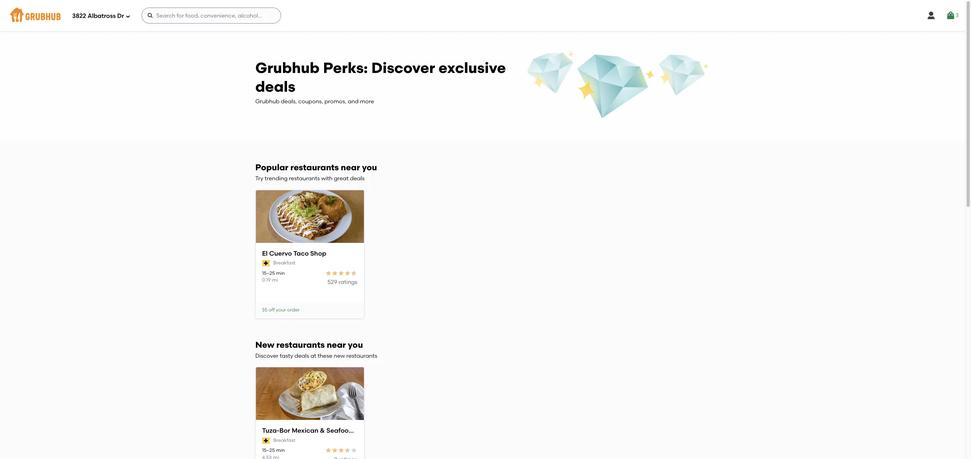 Task type: describe. For each thing, give the bounding box(es) containing it.
coupon deals image
[[526, 50, 710, 121]]

3822 albatross dr
[[72, 12, 124, 19]]

3
[[956, 12, 960, 19]]

coupons,
[[299, 98, 323, 105]]

new restaurants near you discover tasty deals at these new restaurants
[[256, 340, 378, 360]]

you for popular restaurants near you
[[362, 163, 377, 172]]

15–25 for 15–25 min
[[262, 448, 275, 453]]

trending
[[265, 175, 288, 182]]

promos,
[[325, 98, 347, 105]]

&
[[320, 427, 325, 435]]

0.19
[[262, 277, 271, 283]]

deals inside new restaurants near you discover tasty deals at these new restaurants
[[295, 353, 309, 360]]

popular restaurants near you try trending restaurants with great deals
[[256, 163, 377, 182]]

tuza-
[[262, 427, 280, 435]]

3 button
[[947, 8, 960, 23]]

1 grubhub from the top
[[256, 59, 320, 76]]

breakfast for new
[[274, 438, 296, 443]]

more
[[360, 98, 374, 105]]

el cuervo taco shop
[[262, 250, 327, 257]]

discover inside new restaurants near you discover tasty deals at these new restaurants
[[256, 353, 279, 360]]

529
[[328, 279, 338, 286]]

main navigation navigation
[[0, 0, 966, 31]]

subscription pass image
[[262, 438, 270, 444]]

exclusive
[[439, 59, 506, 76]]

restaurants up at
[[277, 340, 325, 350]]

el cuervo taco shop logo image
[[256, 190, 364, 244]]

svg image inside 3 button
[[947, 11, 956, 20]]

perks:
[[323, 59, 368, 76]]

shop
[[311, 250, 327, 257]]

grubhub perks: discover exclusive deals grubhub deals, coupons, promos, and more
[[256, 59, 506, 105]]

try
[[256, 175, 264, 182]]

restaurants right new
[[347, 353, 378, 360]]

529 ratings
[[328, 279, 358, 286]]

ratings
[[339, 279, 358, 286]]

off
[[269, 307, 275, 313]]

restaurants up with
[[291, 163, 339, 172]]

taco
[[294, 250, 309, 257]]

mexican
[[292, 427, 319, 435]]

tuza-bor mexican & seafood restaurant link
[[262, 427, 390, 436]]

$5
[[262, 307, 268, 313]]

albatross
[[88, 12, 116, 19]]



Task type: vqa. For each thing, say whether or not it's contained in the screenshot.
ons. on the left bottom of the page
no



Task type: locate. For each thing, give the bounding box(es) containing it.
1 15–25 from the top
[[262, 270, 275, 276]]

grubhub up deals,
[[256, 59, 320, 76]]

subscription pass image
[[262, 260, 270, 266]]

bor
[[280, 427, 291, 435]]

your
[[276, 307, 286, 313]]

tuza-bor mexican & seafood restaurant logo image
[[256, 368, 364, 421]]

2 15–25 from the top
[[262, 448, 275, 453]]

star icon image
[[326, 270, 332, 276], [332, 270, 339, 276], [339, 270, 345, 276], [345, 270, 351, 276], [351, 270, 358, 276], [351, 270, 358, 276], [326, 447, 332, 454], [332, 447, 339, 454], [339, 447, 345, 454], [345, 447, 351, 454], [345, 447, 351, 454], [351, 447, 358, 454]]

15–25 up 0.19
[[262, 270, 275, 276]]

discover
[[372, 59, 436, 76], [256, 353, 279, 360]]

15–25 min 0.19 mi
[[262, 270, 285, 283]]

you inside new restaurants near you discover tasty deals at these new restaurants
[[348, 340, 363, 350]]

mi
[[272, 277, 278, 283]]

0 horizontal spatial discover
[[256, 353, 279, 360]]

el
[[262, 250, 268, 257]]

min down bor
[[276, 448, 285, 453]]

1 vertical spatial min
[[276, 448, 285, 453]]

deals up deals,
[[256, 78, 296, 95]]

1 vertical spatial breakfast
[[274, 438, 296, 443]]

min up mi
[[276, 270, 285, 276]]

near inside new restaurants near you discover tasty deals at these new restaurants
[[327, 340, 346, 350]]

deals right great
[[350, 175, 365, 182]]

min for 15–25 min 0.19 mi
[[276, 270, 285, 276]]

deals
[[256, 78, 296, 95], [350, 175, 365, 182], [295, 353, 309, 360]]

near for new restaurants near you
[[327, 340, 346, 350]]

15–25 down subscription pass icon
[[262, 448, 275, 453]]

min inside '15–25 min 0.19 mi'
[[276, 270, 285, 276]]

2 min from the top
[[276, 448, 285, 453]]

el cuervo taco shop link
[[262, 249, 358, 258]]

deals inside popular restaurants near you try trending restaurants with great deals
[[350, 175, 365, 182]]

1 vertical spatial you
[[348, 340, 363, 350]]

at
[[311, 353, 317, 360]]

0 vertical spatial grubhub
[[256, 59, 320, 76]]

discover inside grubhub perks: discover exclusive deals grubhub deals, coupons, promos, and more
[[372, 59, 436, 76]]

0 vertical spatial you
[[362, 163, 377, 172]]

breakfast for popular
[[274, 260, 296, 266]]

0 vertical spatial discover
[[372, 59, 436, 76]]

15–25 for 15–25 min 0.19 mi
[[262, 270, 275, 276]]

restaurants
[[291, 163, 339, 172], [289, 175, 320, 182], [277, 340, 325, 350], [347, 353, 378, 360]]

cuervo
[[269, 250, 292, 257]]

min for 15–25 min
[[276, 448, 285, 453]]

2 grubhub from the top
[[256, 98, 280, 105]]

1 breakfast from the top
[[274, 260, 296, 266]]

1 vertical spatial near
[[327, 340, 346, 350]]

0 vertical spatial deals
[[256, 78, 296, 95]]

breakfast down cuervo
[[274, 260, 296, 266]]

15–25 inside '15–25 min 0.19 mi'
[[262, 270, 275, 276]]

1 vertical spatial 15–25
[[262, 448, 275, 453]]

you inside popular restaurants near you try trending restaurants with great deals
[[362, 163, 377, 172]]

great
[[334, 175, 349, 182]]

near inside popular restaurants near you try trending restaurants with great deals
[[341, 163, 360, 172]]

these
[[318, 353, 333, 360]]

seafood
[[327, 427, 353, 435]]

1 horizontal spatial discover
[[372, 59, 436, 76]]

popular
[[256, 163, 289, 172]]

15–25
[[262, 270, 275, 276], [262, 448, 275, 453]]

0 vertical spatial breakfast
[[274, 260, 296, 266]]

deals inside grubhub perks: discover exclusive deals grubhub deals, coupons, promos, and more
[[256, 78, 296, 95]]

you for new restaurants near you
[[348, 340, 363, 350]]

0 vertical spatial min
[[276, 270, 285, 276]]

1 vertical spatial discover
[[256, 353, 279, 360]]

restaurant
[[355, 427, 390, 435]]

grubhub
[[256, 59, 320, 76], [256, 98, 280, 105]]

1 min from the top
[[276, 270, 285, 276]]

0 vertical spatial near
[[341, 163, 360, 172]]

2 vertical spatial deals
[[295, 353, 309, 360]]

breakfast
[[274, 260, 296, 266], [274, 438, 296, 443]]

you
[[362, 163, 377, 172], [348, 340, 363, 350]]

near up new
[[327, 340, 346, 350]]

15–25 min
[[262, 448, 285, 453]]

new
[[334, 353, 345, 360]]

and
[[348, 98, 359, 105]]

2 breakfast from the top
[[274, 438, 296, 443]]

tasty
[[280, 353, 293, 360]]

svg image
[[927, 11, 937, 20], [947, 11, 956, 20], [147, 12, 154, 19], [126, 14, 130, 19]]

3822
[[72, 12, 86, 19]]

near for popular restaurants near you
[[341, 163, 360, 172]]

with
[[321, 175, 333, 182]]

near up great
[[341, 163, 360, 172]]

deals left at
[[295, 353, 309, 360]]

near
[[341, 163, 360, 172], [327, 340, 346, 350]]

min
[[276, 270, 285, 276], [276, 448, 285, 453]]

tuza-bor mexican & seafood restaurant
[[262, 427, 390, 435]]

breakfast down bor
[[274, 438, 296, 443]]

new
[[256, 340, 275, 350]]

deals,
[[281, 98, 297, 105]]

Search for food, convenience, alcohol... search field
[[142, 8, 281, 24]]

0 vertical spatial 15–25
[[262, 270, 275, 276]]

dr
[[117, 12, 124, 19]]

restaurants left with
[[289, 175, 320, 182]]

order
[[287, 307, 300, 313]]

1 vertical spatial grubhub
[[256, 98, 280, 105]]

grubhub left deals,
[[256, 98, 280, 105]]

1 vertical spatial deals
[[350, 175, 365, 182]]

$5 off your order
[[262, 307, 300, 313]]



